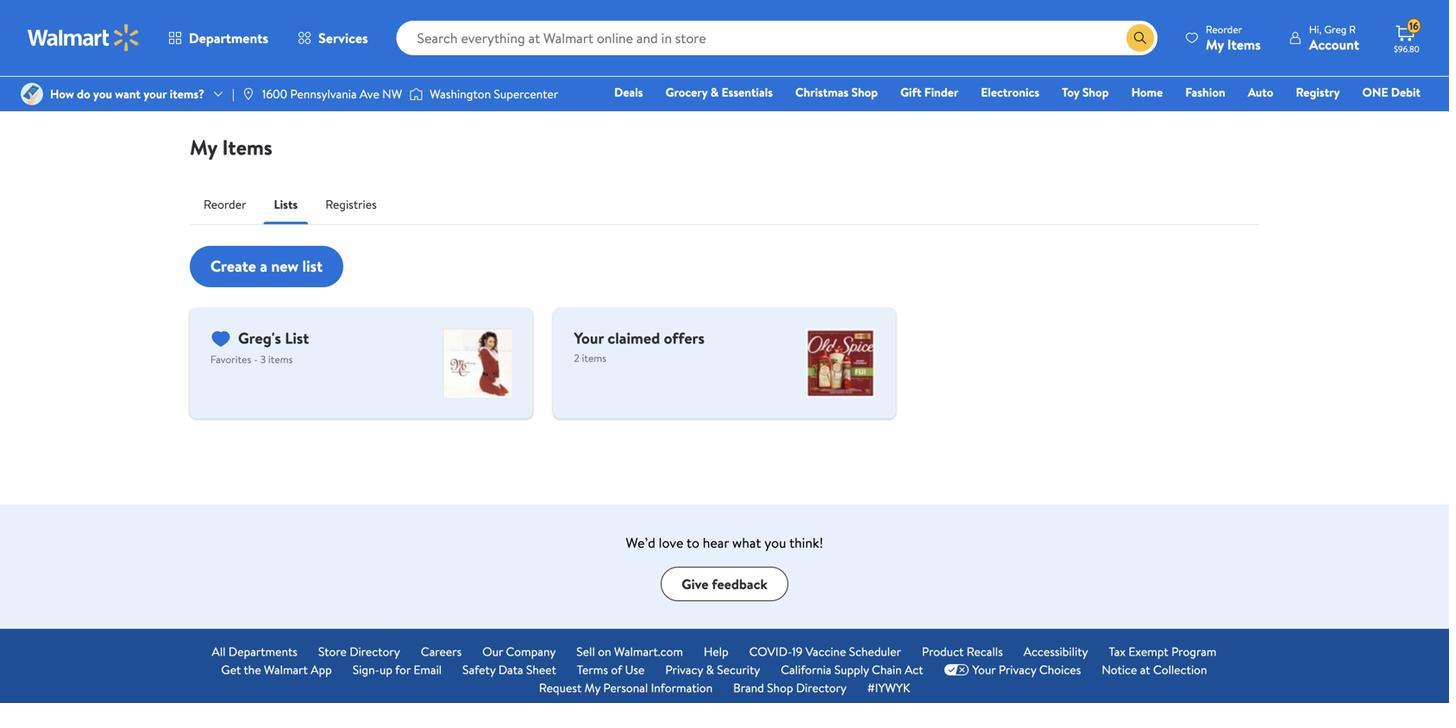 Task type: locate. For each thing, give the bounding box(es) containing it.
registries
[[325, 196, 377, 213]]

items down |
[[222, 133, 273, 162]]

&
[[711, 84, 719, 101], [706, 661, 714, 678]]

your
[[574, 327, 604, 349], [973, 661, 996, 678]]

washington supercenter
[[430, 85, 559, 102]]

request
[[539, 680, 582, 696]]

reorder inside reorder my items
[[1206, 22, 1243, 37]]

 image right |
[[241, 87, 255, 101]]

19
[[792, 643, 803, 660]]

departments
[[189, 28, 268, 47], [229, 643, 298, 660]]

christmas
[[796, 84, 849, 101]]

my inside notice at collection request my personal information
[[585, 680, 601, 696]]

terms
[[577, 661, 608, 678]]

1 horizontal spatial  image
[[409, 85, 423, 103]]

shop right the christmas
[[852, 84, 878, 101]]

my up fashion link
[[1206, 35, 1225, 54]]

recalls
[[967, 643, 1003, 660]]

tax exempt program link
[[1109, 643, 1217, 661]]

claimed
[[608, 327, 660, 349]]

my
[[1206, 35, 1225, 54], [190, 133, 217, 162], [585, 680, 601, 696]]

departments up the the
[[229, 643, 298, 660]]

search icon image
[[1134, 31, 1148, 45]]

|
[[232, 85, 235, 102]]

0 vertical spatial your
[[574, 327, 604, 349]]

you
[[93, 85, 112, 102], [765, 533, 787, 552]]

1 horizontal spatial directory
[[796, 680, 847, 696]]

0 horizontal spatial shop
[[767, 680, 794, 696]]

on
[[598, 643, 612, 660]]

& for privacy
[[706, 661, 714, 678]]

reorder for reorder my items
[[1206, 22, 1243, 37]]

your down recalls
[[973, 661, 996, 678]]

fashion link
[[1178, 83, 1234, 101]]

0 vertical spatial items
[[1228, 35, 1261, 54]]

you right what
[[765, 533, 787, 552]]

data
[[499, 661, 523, 678]]

create
[[211, 256, 256, 277]]

1 vertical spatial reorder
[[204, 196, 246, 213]]

greg's
[[238, 327, 281, 349]]

shop
[[852, 84, 878, 101], [1083, 84, 1109, 101], [767, 680, 794, 696]]

privacy & security link
[[666, 661, 761, 679]]

help link
[[704, 643, 729, 661]]

0 horizontal spatial my
[[190, 133, 217, 162]]

1 horizontal spatial reorder
[[1206, 22, 1243, 37]]

shop right brand
[[767, 680, 794, 696]]

directory up sign-
[[350, 643, 400, 660]]

shop inside "link"
[[767, 680, 794, 696]]

items?
[[170, 85, 205, 102]]

store directory
[[318, 643, 400, 660]]

services button
[[283, 17, 383, 59]]

last added mariah carey - merry christmas [deluxe anniversary edition] - vinyl image
[[443, 329, 512, 398]]

2 vertical spatial my
[[585, 680, 601, 696]]

scheduler
[[849, 643, 902, 660]]

gift
[[901, 84, 922, 101]]

california supply chain act
[[781, 661, 924, 678]]

0 horizontal spatial directory
[[350, 643, 400, 660]]

1 vertical spatial your
[[973, 661, 996, 678]]

our
[[483, 643, 503, 660]]

items right '3'
[[268, 352, 293, 367]]

all departments link
[[212, 643, 298, 661]]

your up 2
[[574, 327, 604, 349]]

reorder up fashion
[[1206, 22, 1243, 37]]

terms of use link
[[577, 661, 645, 679]]

deals link
[[607, 83, 651, 101]]

Search search field
[[397, 21, 1158, 55]]

& down help link
[[706, 661, 714, 678]]

reorder down my items
[[204, 196, 246, 213]]

chain
[[872, 661, 902, 678]]

one debit link
[[1355, 83, 1429, 101]]

1 horizontal spatial privacy
[[999, 661, 1037, 678]]

items right 2
[[582, 351, 607, 365]]

the
[[244, 661, 261, 678]]

items up auto link
[[1228, 35, 1261, 54]]

collection
[[1154, 661, 1208, 678]]

1 vertical spatial items
[[222, 133, 273, 162]]

 image
[[21, 83, 43, 105]]

hi, greg r account
[[1310, 22, 1360, 54]]

my down "items?"
[[190, 133, 217, 162]]

grocery
[[666, 84, 708, 101]]

toy shop
[[1062, 84, 1109, 101]]

greg's list
[[238, 327, 309, 349]]

shop for christmas
[[852, 84, 878, 101]]

our company
[[483, 643, 556, 660]]

1 vertical spatial directory
[[796, 680, 847, 696]]

directory
[[350, 643, 400, 660], [796, 680, 847, 696]]

privacy choices icon image
[[944, 664, 969, 676]]

 image
[[409, 85, 423, 103], [241, 87, 255, 101]]

0 horizontal spatial items
[[222, 133, 273, 162]]

up
[[380, 661, 393, 678]]

security
[[717, 661, 761, 678]]

my down terms
[[585, 680, 601, 696]]

0 horizontal spatial reorder
[[204, 196, 246, 213]]

reorder my items
[[1206, 22, 1261, 54]]

1 vertical spatial my
[[190, 133, 217, 162]]

give feedback
[[682, 575, 768, 594]]

favorites - 3 items
[[211, 352, 293, 367]]

brand shop directory
[[734, 680, 847, 696]]

shop right toy
[[1083, 84, 1109, 101]]

1 vertical spatial &
[[706, 661, 714, 678]]

directory down the california
[[796, 680, 847, 696]]

accessibility link
[[1024, 643, 1089, 661]]

reorder inside 'link'
[[204, 196, 246, 213]]

2 horizontal spatial shop
[[1083, 84, 1109, 101]]

you right do
[[93, 85, 112, 102]]

1 horizontal spatial shop
[[852, 84, 878, 101]]

& inside 'link'
[[711, 84, 719, 101]]

email
[[414, 661, 442, 678]]

 image right nw at the left top of page
[[409, 85, 423, 103]]

safety
[[463, 661, 496, 678]]

greg
[[1325, 22, 1347, 37]]

brand
[[734, 680, 764, 696]]

reorder link
[[190, 184, 260, 225]]

departments up |
[[189, 28, 268, 47]]

0 horizontal spatial your
[[574, 327, 604, 349]]

company
[[506, 643, 556, 660]]

finder
[[925, 84, 959, 101]]

1 horizontal spatial you
[[765, 533, 787, 552]]

for
[[395, 661, 411, 678]]

& right grocery
[[711, 84, 719, 101]]

0 horizontal spatial you
[[93, 85, 112, 102]]

-
[[254, 352, 258, 367]]

deals
[[615, 84, 643, 101]]

product recalls
[[922, 643, 1003, 660]]

0 horizontal spatial  image
[[241, 87, 255, 101]]

0 vertical spatial &
[[711, 84, 719, 101]]

0 horizontal spatial privacy
[[666, 661, 703, 678]]

supercenter
[[494, 85, 559, 102]]

 image for 1600 pennsylvania ave nw
[[241, 87, 255, 101]]

at
[[1141, 661, 1151, 678]]

1 horizontal spatial items
[[1228, 35, 1261, 54]]

privacy up information in the left of the page
[[666, 661, 703, 678]]

act
[[905, 661, 924, 678]]

create a new list
[[211, 256, 323, 277]]

your inside your claimed offers 2 items
[[574, 327, 604, 349]]

walmart image
[[28, 24, 140, 52]]

0 vertical spatial reorder
[[1206, 22, 1243, 37]]

1 horizontal spatial your
[[973, 661, 996, 678]]

1 horizontal spatial items
[[582, 351, 607, 365]]

grocery & essentials
[[666, 84, 773, 101]]

program
[[1172, 643, 1217, 660]]

notice at collection request my personal information
[[539, 661, 1208, 696]]

privacy down recalls
[[999, 661, 1037, 678]]

2 horizontal spatial my
[[1206, 35, 1225, 54]]

0 vertical spatial departments
[[189, 28, 268, 47]]

choices
[[1040, 661, 1082, 678]]

0 vertical spatial my
[[1206, 35, 1225, 54]]

california supply chain act link
[[781, 661, 924, 679]]

1 horizontal spatial my
[[585, 680, 601, 696]]

2 privacy from the left
[[999, 661, 1037, 678]]

app
[[311, 661, 332, 678]]

items inside reorder my items
[[1228, 35, 1261, 54]]

1 vertical spatial departments
[[229, 643, 298, 660]]



Task type: vqa. For each thing, say whether or not it's contained in the screenshot.
VIRUS
no



Task type: describe. For each thing, give the bounding box(es) containing it.
notice
[[1102, 661, 1138, 678]]

christmas shop link
[[788, 83, 886, 101]]

your
[[144, 85, 167, 102]]

3
[[260, 352, 266, 367]]

Walmart Site-Wide search field
[[397, 21, 1158, 55]]

0 horizontal spatial items
[[268, 352, 293, 367]]

gift finder
[[901, 84, 959, 101]]

my inside reorder my items
[[1206, 35, 1225, 54]]

of
[[611, 661, 622, 678]]

covid-19 vaccine scheduler link
[[750, 643, 902, 661]]

your claimed offers 2 items
[[574, 327, 705, 365]]

help
[[704, 643, 729, 660]]

fashion
[[1186, 84, 1226, 101]]

items inside your claimed offers 2 items
[[582, 351, 607, 365]]

registries link
[[312, 184, 391, 225]]

accessibility
[[1024, 643, 1089, 660]]

request my personal information link
[[539, 679, 713, 697]]

get the walmart app link
[[221, 661, 332, 679]]

0 vertical spatial directory
[[350, 643, 400, 660]]

r
[[1350, 22, 1356, 37]]

last added ($50 value) old spice fiji men's holiday gift pack with 2in1 shampoo and conditioner, body wash,  and aluminum free spray image
[[807, 329, 876, 398]]

registry link
[[1289, 83, 1348, 101]]

list
[[285, 327, 309, 349]]

toy
[[1062, 84, 1080, 101]]

shop for toy
[[1083, 84, 1109, 101]]

2
[[574, 351, 580, 365]]

our company link
[[483, 643, 556, 661]]

shop for brand
[[767, 680, 794, 696]]

supply
[[835, 661, 869, 678]]

create a new list button
[[190, 246, 344, 287]]

safety data sheet link
[[463, 661, 557, 679]]

walmart
[[264, 661, 308, 678]]

product
[[922, 643, 964, 660]]

auto link
[[1241, 83, 1282, 101]]

& for grocery
[[711, 84, 719, 101]]

essentials
[[722, 84, 773, 101]]

all
[[212, 643, 226, 660]]

nw
[[382, 85, 402, 102]]

electronics
[[981, 84, 1040, 101]]

ave
[[360, 85, 380, 102]]

give
[[682, 575, 709, 594]]

lists
[[274, 196, 298, 213]]

to
[[687, 533, 700, 552]]

your privacy choices
[[973, 661, 1082, 678]]

notice at collection link
[[1102, 661, 1208, 679]]

1 vertical spatial you
[[765, 533, 787, 552]]

sell on walmart.com
[[577, 643, 683, 660]]

debit
[[1392, 84, 1421, 101]]

0 vertical spatial you
[[93, 85, 112, 102]]

grocery & essentials link
[[658, 83, 781, 101]]

one debit walmart+
[[1363, 84, 1421, 125]]

walmart+ link
[[1362, 107, 1429, 126]]

we'd
[[626, 533, 656, 552]]

think!
[[790, 533, 824, 552]]

your for claimed
[[574, 327, 604, 349]]

we'd love to hear what you think!
[[626, 533, 824, 552]]

store
[[318, 643, 347, 660]]

get
[[221, 661, 241, 678]]

 image for washington supercenter
[[409, 85, 423, 103]]

terms of use
[[577, 661, 645, 678]]

account
[[1310, 35, 1360, 54]]

home
[[1132, 84, 1164, 101]]

$96.80
[[1395, 43, 1420, 55]]

hi,
[[1310, 22, 1322, 37]]

1 privacy from the left
[[666, 661, 703, 678]]

how do you want your items?
[[50, 85, 205, 102]]

your for privacy
[[973, 661, 996, 678]]

sign-up for email
[[353, 661, 442, 678]]

departments inside dropdown button
[[189, 28, 268, 47]]

covid-
[[750, 643, 792, 660]]

tax exempt program get the walmart app
[[221, 643, 1217, 678]]

reorder for reorder
[[204, 196, 246, 213]]

use
[[625, 661, 645, 678]]

brand shop directory link
[[734, 679, 847, 697]]

favorites
[[211, 352, 251, 367]]

gift finder link
[[893, 83, 967, 101]]

list
[[302, 256, 323, 277]]

new
[[271, 256, 299, 277]]

want
[[115, 85, 141, 102]]

offers
[[664, 327, 705, 349]]

directory inside "link"
[[796, 680, 847, 696]]

information
[[651, 680, 713, 696]]

#iywyk
[[868, 680, 911, 696]]

privacy & security
[[666, 661, 761, 678]]

covid-19 vaccine scheduler
[[750, 643, 902, 660]]

washington
[[430, 85, 491, 102]]

sell
[[577, 643, 595, 660]]

auto
[[1248, 84, 1274, 101]]

careers
[[421, 643, 462, 660]]

store directory link
[[318, 643, 400, 661]]

my items
[[190, 133, 273, 162]]

sell on walmart.com link
[[577, 643, 683, 661]]

your privacy choices link
[[944, 661, 1082, 679]]



